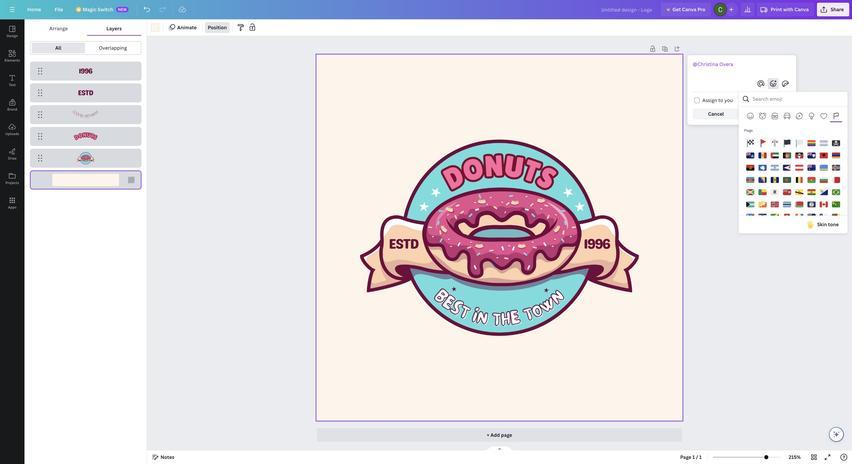 Task type: vqa. For each thing, say whether or not it's contained in the screenshot.
a to the middle
no



Task type: describe. For each thing, give the bounding box(es) containing it.
design
[[7, 33, 18, 38]]

1 horizontal spatial estd
[[389, 236, 419, 252]]

@christina overa
[[693, 61, 734, 67]]

magic
[[83, 6, 97, 13]]

flag: afghanistan image
[[784, 151, 792, 160]]

1 horizontal spatial 1996
[[584, 236, 610, 252]]

page 1 / 1
[[681, 454, 702, 461]]

flag: antigua & barbuda image
[[796, 151, 804, 160]]

triangular flag image
[[759, 139, 767, 147]]

o inside d o n u t s
[[77, 132, 83, 140]]

n inside i n
[[81, 113, 84, 119]]

flag: azerbaijan image
[[747, 176, 755, 184]]

skin tone button
[[804, 218, 843, 231]]

white flag image
[[796, 139, 804, 147]]

flag: chile image
[[820, 213, 829, 221]]

flag: burundi image
[[747, 188, 755, 196]]

canva assistant image
[[833, 431, 841, 439]]

flag: brazil image
[[833, 188, 841, 196]]

e inside e s t
[[73, 111, 78, 116]]

#fff4ea image
[[151, 23, 159, 32]]

arrange
[[49, 25, 68, 32]]

with
[[784, 6, 794, 13]]

Search emoji search field
[[753, 93, 844, 106]]

position button
[[205, 22, 230, 33]]

+
[[487, 432, 490, 438]]

get canva pro button
[[662, 3, 711, 16]]

animate
[[177, 24, 197, 31]]

overlapping
[[99, 45, 127, 51]]

notes button
[[150, 452, 177, 463]]

flag: australia image
[[808, 164, 816, 172]]

/
[[697, 454, 699, 461]]

2 1 from the left
[[700, 454, 702, 461]]

crossed flags image
[[771, 139, 780, 147]]

flag: congo - brazzaville image
[[771, 213, 780, 221]]

flag: anguilla image
[[808, 151, 816, 160]]

you
[[725, 97, 733, 103]]

brand
[[7, 107, 17, 112]]

black flag image
[[784, 139, 792, 147]]

skin tone
[[818, 221, 839, 228]]

t inside 't h'
[[492, 306, 502, 335]]

main menu bar
[[0, 0, 853, 19]]

flag: barbados image
[[771, 176, 780, 184]]

canva inside button
[[683, 6, 697, 13]]

flag: bhutan image
[[759, 201, 767, 209]]

flag: cook islands image
[[808, 213, 816, 221]]

brand button
[[0, 93, 25, 117]]

design button
[[0, 19, 25, 44]]

1996 button
[[30, 62, 142, 81]]

layers
[[107, 25, 122, 32]]

w inside t o w
[[93, 111, 98, 117]]

flag: åland islands image
[[833, 164, 841, 172]]

1 vertical spatial w
[[534, 289, 563, 322]]

d for d o n u t s
[[73, 133, 80, 141]]

comment
[[756, 111, 778, 117]]

share button
[[818, 3, 850, 16]]

new
[[118, 7, 127, 12]]

to
[[719, 97, 724, 103]]

flag: canada image
[[820, 201, 829, 209]]

draw
[[8, 156, 17, 161]]

pirate flag image
[[833, 139, 841, 147]]

flag: cocos (keeling) islands image
[[833, 201, 841, 209]]

n inside d o n u t s
[[82, 131, 87, 138]]

add
[[491, 432, 500, 438]]

b for h
[[427, 284, 455, 312]]

all
[[55, 45, 61, 51]]

1 1 from the left
[[693, 454, 696, 461]]

get
[[673, 6, 681, 13]]

215% button
[[784, 452, 806, 463]]

rainbow flag image
[[808, 139, 816, 147]]

flag: switzerland image
[[784, 213, 792, 221]]

Design title text field
[[596, 3, 659, 16]]

h for t h
[[501, 305, 513, 335]]

apps button
[[0, 191, 25, 215]]

flag: côte d'ivoire image
[[796, 213, 804, 221]]

canva inside dropdown button
[[795, 6, 809, 13]]

chequered flag image
[[747, 139, 755, 147]]

uploads button
[[0, 117, 25, 142]]

flag: angola image
[[747, 164, 755, 172]]

t inside d o n u t s
[[90, 132, 95, 140]]

cancel
[[709, 111, 725, 117]]

pro
[[698, 6, 706, 13]]

text button
[[0, 68, 25, 93]]

d for d
[[438, 158, 470, 196]]

projects button
[[0, 166, 25, 191]]

page
[[681, 454, 692, 461]]

flag: bulgaria image
[[820, 176, 829, 184]]

switch
[[98, 6, 113, 13]]

show pages image
[[484, 446, 516, 451]]

flag: bangladesh image
[[784, 176, 792, 184]]

flag: bosnia & herzegovina image
[[759, 176, 767, 184]]



Task type: locate. For each thing, give the bounding box(es) containing it.
Comment draft. Add a comment or @mention. text field
[[693, 61, 791, 76]]

s inside e s t
[[75, 111, 79, 117]]

h for t h e
[[86, 114, 88, 120]]

+ add page
[[487, 432, 513, 438]]

position
[[208, 24, 227, 31]]

animate button
[[166, 22, 200, 33]]

skin
[[818, 221, 828, 228]]

flag: american samoa image
[[784, 164, 792, 172]]

magic switch
[[83, 6, 113, 13]]

s
[[75, 111, 79, 117], [92, 134, 98, 141], [532, 159, 562, 196], [445, 294, 468, 324]]

flag: bermuda image
[[784, 188, 792, 196]]

0 vertical spatial 1996
[[79, 67, 92, 75]]

0 horizontal spatial estd
[[78, 88, 93, 97]]

0 horizontal spatial d
[[73, 133, 80, 141]]

0 horizontal spatial w
[[93, 111, 98, 117]]

0 horizontal spatial 1
[[693, 454, 696, 461]]

estd
[[78, 88, 93, 97], [389, 236, 419, 252]]

Overlapping button
[[86, 43, 140, 53]]

flag: burkina faso image
[[808, 176, 816, 184]]

home
[[27, 6, 41, 13]]

i for i n
[[80, 113, 82, 119]]

0 vertical spatial d
[[73, 133, 80, 141]]

1 left /
[[693, 454, 696, 461]]

1 vertical spatial estd
[[389, 236, 419, 252]]

flag: bouvet island image
[[771, 201, 780, 209]]

assign to you
[[703, 97, 733, 103]]

1 horizontal spatial u
[[503, 149, 526, 185]]

s inside d o n u t s
[[92, 134, 98, 141]]

file
[[55, 6, 63, 13]]

flag: belize image
[[808, 201, 816, 209]]

1 vertical spatial u
[[503, 149, 526, 185]]

1996
[[79, 67, 92, 75], [584, 236, 610, 252]]

1 vertical spatial d
[[438, 158, 470, 196]]

layers button
[[87, 22, 141, 35]]

flag: belarus image
[[796, 201, 804, 209]]

e
[[73, 111, 78, 116], [88, 113, 90, 119], [436, 289, 461, 319], [509, 304, 523, 334], [510, 305, 524, 335]]

share
[[831, 6, 845, 13]]

0 horizontal spatial h
[[86, 114, 88, 120]]

flag: bahamas image
[[747, 201, 755, 209]]

215%
[[789, 454, 801, 461]]

n
[[95, 109, 100, 115], [81, 113, 84, 119], [82, 131, 87, 138], [82, 131, 87, 138], [484, 149, 504, 183], [545, 284, 573, 312], [475, 304, 491, 334], [476, 304, 492, 335]]

i left 't h' on the bottom
[[469, 302, 482, 332]]

t o w
[[90, 111, 98, 119]]

t h
[[492, 305, 513, 335]]

d o n u t s
[[73, 131, 98, 141]]

0 vertical spatial w
[[93, 111, 98, 117]]

flag: andorra image
[[759, 151, 767, 160]]

i inside i n
[[80, 113, 82, 119]]

side panel tab list
[[0, 19, 25, 215]]

All button
[[32, 43, 85, 53]]

canva left pro
[[683, 6, 697, 13]]

canva right with on the right top
[[795, 6, 809, 13]]

1
[[693, 454, 696, 461], [700, 454, 702, 461]]

t inside e s t
[[77, 112, 81, 118]]

print with canva
[[771, 6, 809, 13]]

b
[[71, 109, 77, 115], [427, 284, 455, 312]]

0 vertical spatial b
[[71, 109, 77, 115]]

flag: belgium image
[[796, 176, 804, 184]]

0 horizontal spatial 1996
[[79, 67, 92, 75]]

text
[[9, 82, 16, 87]]

i left t h e
[[80, 113, 82, 119]]

flag: antarctica image
[[759, 164, 767, 172]]

flag: bahrain image
[[833, 176, 841, 184]]

arrange button
[[30, 22, 87, 35]]

n u
[[484, 149, 526, 185]]

apps
[[8, 205, 16, 210]]

1 horizontal spatial i
[[469, 302, 482, 332]]

flag: ascension island image
[[747, 151, 755, 160]]

b for s
[[71, 109, 77, 115]]

0 vertical spatial h
[[86, 114, 88, 120]]

0 horizontal spatial b
[[71, 109, 77, 115]]

1 horizontal spatial b
[[427, 284, 455, 312]]

flag: congo - kinshasa image
[[747, 213, 755, 221]]

o inside t o w
[[91, 112, 96, 118]]

estd inside button
[[78, 88, 93, 97]]

1 vertical spatial 1996
[[584, 236, 610, 252]]

1 horizontal spatial canva
[[795, 6, 809, 13]]

assign
[[703, 97, 718, 103]]

@christina
[[693, 61, 719, 67]]

get canva pro
[[673, 6, 706, 13]]

u inside n u
[[503, 149, 526, 185]]

0 vertical spatial u
[[86, 132, 91, 139]]

flag: albania image
[[820, 151, 829, 160]]

1 vertical spatial h
[[501, 305, 513, 335]]

flag: austria image
[[796, 164, 804, 172]]

i n
[[80, 113, 84, 119]]

flag: aruba image
[[820, 164, 829, 172]]

flag: st. barthélemy image
[[771, 188, 780, 196]]

0 horizontal spatial u
[[86, 132, 91, 139]]

elements
[[5, 58, 20, 63]]

overa
[[720, 61, 734, 67]]

1 horizontal spatial w
[[534, 289, 563, 322]]

flag: benin image
[[759, 188, 767, 196]]

elements button
[[0, 44, 25, 68]]

estd button
[[30, 83, 142, 102]]

d
[[73, 133, 80, 141], [438, 158, 470, 196]]

t h e
[[84, 113, 90, 120]]

print with canva button
[[758, 3, 815, 16]]

u
[[86, 132, 91, 139], [503, 149, 526, 185]]

flag: argentina image
[[771, 164, 780, 172]]

1 horizontal spatial 1
[[700, 454, 702, 461]]

i
[[80, 113, 82, 119], [469, 302, 482, 332]]

1 horizontal spatial h
[[501, 305, 513, 335]]

1 right /
[[700, 454, 702, 461]]

h inside 't h'
[[501, 305, 513, 335]]

2 canva from the left
[[795, 6, 809, 13]]

1 canva from the left
[[683, 6, 697, 13]]

o
[[91, 112, 96, 118], [91, 112, 96, 118], [77, 132, 83, 140], [459, 151, 488, 188], [527, 297, 549, 327]]

canva
[[683, 6, 697, 13], [795, 6, 809, 13]]

h inside t h e
[[86, 114, 88, 120]]

flag: cameroon image
[[833, 213, 841, 221]]

tone
[[829, 221, 839, 228]]

flag: armenia image
[[833, 151, 841, 160]]

home link
[[22, 3, 47, 16]]

flags
[[745, 128, 753, 133]]

1996 inside button
[[79, 67, 92, 75]]

flag: united arab emirates image
[[771, 151, 780, 160]]

flag: caribbean netherlands image
[[820, 188, 829, 196]]

0 horizontal spatial canva
[[683, 6, 697, 13]]

0 vertical spatial i
[[80, 113, 82, 119]]

+ add page button
[[317, 429, 683, 442]]

t inside t h e
[[84, 114, 86, 120]]

flag: central african republic image
[[759, 213, 767, 221]]

t inside t o w
[[90, 113, 94, 119]]

file button
[[49, 3, 68, 16]]

i for i
[[469, 302, 482, 332]]

flag: botswana image
[[784, 201, 792, 209]]

print
[[771, 6, 783, 13]]

1 horizontal spatial d
[[438, 158, 470, 196]]

cancel button
[[693, 109, 740, 119]]

1 vertical spatial b
[[427, 284, 455, 312]]

page
[[501, 432, 513, 438]]

d inside d o n u t s
[[73, 133, 80, 141]]

flag: brunei image
[[796, 188, 804, 196]]

e s t
[[73, 111, 81, 118]]

w
[[93, 111, 98, 117], [534, 289, 563, 322]]

0 horizontal spatial i
[[80, 113, 82, 119]]

u inside d o n u t s
[[86, 132, 91, 139]]

comment button
[[742, 109, 791, 119]]

projects
[[5, 180, 19, 185]]

uploads
[[5, 131, 19, 136]]

draw button
[[0, 142, 25, 166]]

transgender flag image
[[820, 139, 829, 147]]

e inside t h e
[[88, 113, 90, 119]]

0 vertical spatial estd
[[78, 88, 93, 97]]

h
[[86, 114, 88, 120], [501, 305, 513, 335]]

flag: bolivia image
[[808, 188, 816, 196]]

t
[[77, 112, 81, 118], [90, 113, 94, 119], [84, 114, 86, 120], [90, 132, 95, 140], [519, 153, 544, 189], [455, 298, 475, 328], [520, 300, 539, 331], [492, 306, 502, 335]]

notes
[[161, 454, 174, 461]]

n inside n u
[[484, 149, 504, 183]]

1 vertical spatial i
[[469, 302, 482, 332]]



